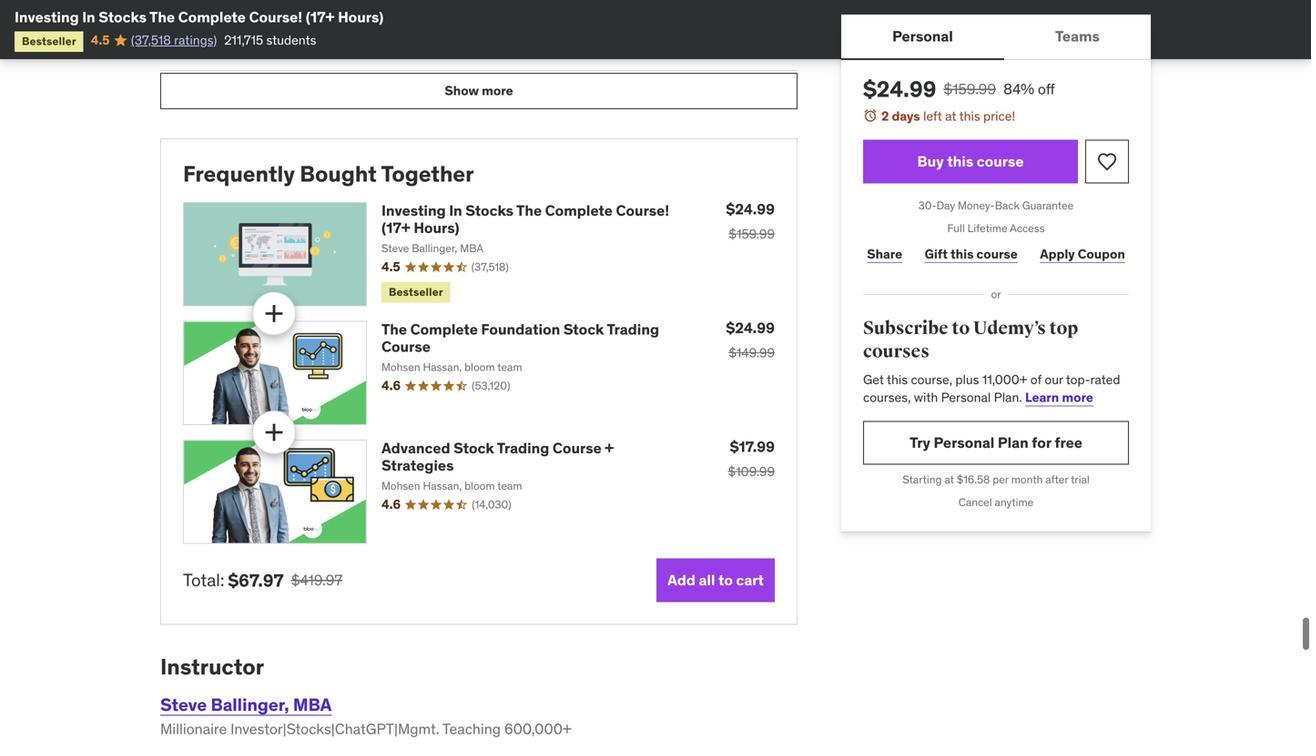 Task type: vqa. For each thing, say whether or not it's contained in the screenshot.
Udemy within Top companies trust Udemy Get your team access to Udemy's top 25,000+ courses
no



Task type: locate. For each thing, give the bounding box(es) containing it.
1 course from the top
[[977, 152, 1024, 171]]

this up the courses,
[[887, 371, 908, 388]]

personal up $16.58
[[934, 433, 995, 452]]

1 mohsen from the top
[[382, 360, 420, 374]]

this inside button
[[947, 152, 974, 171]]

1 horizontal spatial mba
[[460, 241, 484, 255]]

4.6 down strategies
[[382, 496, 401, 513]]

1 horizontal spatial 4.5
[[382, 259, 401, 275]]

steve ballinger, mba millionaire investor|stocks|chatgpt|mgmt. teaching 600,000+
[[160, 694, 572, 739]]

1 vertical spatial course!
[[616, 201, 670, 220]]

hours) up 15.5 total hours
[[338, 8, 384, 26]]

0 vertical spatial ballinger,
[[412, 241, 457, 255]]

1 vertical spatial team
[[497, 479, 522, 493]]

2 course from the top
[[977, 246, 1018, 262]]

to right the all
[[719, 571, 733, 590]]

after
[[1046, 473, 1069, 487]]

0 horizontal spatial investing
[[15, 8, 79, 26]]

hours) for investing in stocks the complete course! (17+ hours)
[[338, 8, 384, 26]]

0 vertical spatial course
[[977, 152, 1024, 171]]

teams button
[[1004, 15, 1151, 58]]

1 horizontal spatial complete
[[410, 320, 478, 339]]

0 horizontal spatial the
[[149, 8, 175, 26]]

team up (53,120)
[[497, 360, 522, 374]]

1 bloom from the top
[[465, 360, 495, 374]]

0 vertical spatial mba
[[460, 241, 484, 255]]

1 horizontal spatial hours)
[[414, 219, 460, 237]]

foundation
[[481, 320, 560, 339]]

0 horizontal spatial trading
[[321, 0, 374, 11]]

1 vertical spatial hassan,
[[423, 479, 462, 493]]

0 horizontal spatial more
[[482, 83, 513, 99]]

0 vertical spatial course
[[382, 337, 431, 356]]

more down top-
[[1062, 389, 1094, 406]]

investing in stocks the complete course! (17+ hours) steve ballinger, mba
[[382, 201, 670, 255]]

get this course, plus 11,000+ of our top-rated courses, with personal plan.
[[863, 371, 1121, 406]]

this right the buy
[[947, 152, 974, 171]]

course up back
[[977, 152, 1024, 171]]

30-day money-back guarantee full lifetime access
[[919, 199, 1074, 235]]

(37,518)
[[472, 260, 509, 274]]

investing for investing in stocks the complete course! (17+ hours) steve ballinger, mba
[[382, 201, 446, 220]]

course down lifetime
[[977, 246, 1018, 262]]

personal down "plus"
[[941, 389, 991, 406]]

2 horizontal spatial the
[[516, 201, 542, 220]]

2 horizontal spatial complete
[[545, 201, 613, 220]]

$24.99 $159.99
[[726, 200, 775, 242]]

millionaire
[[160, 720, 227, 739]]

in inside stock market trading & investing: 8 courses in 1 bundle!
[[286, 9, 299, 28]]

course
[[382, 337, 431, 356], [553, 439, 602, 458]]

(17+
[[306, 8, 335, 26], [382, 219, 411, 237]]

0 horizontal spatial (17+
[[306, 8, 335, 26]]

ballinger, inside "investing in stocks the complete course! (17+ hours) steve ballinger, mba"
[[412, 241, 457, 255]]

0 horizontal spatial mba
[[293, 694, 332, 716]]

course! inside "investing in stocks the complete course! (17+ hours) steve ballinger, mba"
[[616, 201, 670, 220]]

buy this course
[[918, 152, 1024, 171]]

stock right foundation
[[564, 320, 604, 339]]

at inside starting at $16.58 per month after trial cancel anytime
[[945, 473, 954, 487]]

0 horizontal spatial $159.99
[[729, 226, 775, 242]]

1 vertical spatial more
[[1062, 389, 1094, 406]]

0 horizontal spatial ballinger,
[[211, 694, 289, 716]]

team up (14,030)
[[497, 479, 522, 493]]

hassan,
[[423, 360, 462, 374], [423, 479, 462, 493]]

2 4.6 from the top
[[382, 496, 401, 513]]

more for show more
[[482, 83, 513, 99]]

mohsen inside advanced stock trading course + strategies mohsen hassan, bloom team
[[382, 479, 420, 493]]

84%
[[1004, 80, 1035, 98]]

steve down together
[[382, 241, 409, 255]]

0 horizontal spatial course!
[[249, 8, 303, 26]]

team inside advanced stock trading course + strategies mohsen hassan, bloom team
[[497, 479, 522, 493]]

(17+ up the '15.5'
[[306, 8, 335, 26]]

0 vertical spatial to
[[952, 317, 970, 340]]

2 horizontal spatial trading
[[607, 320, 659, 339]]

2 mohsen from the top
[[382, 479, 420, 493]]

0 vertical spatial the
[[149, 8, 175, 26]]

$159.99 for $24.99 $159.99 84% off
[[944, 80, 997, 98]]

bloom inside the complete foundation stock trading course mohsen hassan, bloom team
[[465, 360, 495, 374]]

trading inside the complete foundation stock trading course mohsen hassan, bloom team
[[607, 320, 659, 339]]

trading inside advanced stock trading course + strategies mohsen hassan, bloom team
[[497, 439, 549, 458]]

mohsen
[[382, 360, 420, 374], [382, 479, 420, 493]]

course for gift this course
[[977, 246, 1018, 262]]

0 horizontal spatial steve
[[160, 694, 207, 716]]

advanced stock trading course + strategies link
[[382, 439, 614, 475]]

hassan, down strategies
[[423, 479, 462, 493]]

this
[[960, 108, 981, 124], [947, 152, 974, 171], [951, 246, 974, 262], [887, 371, 908, 388]]

mba up investor|stocks|chatgpt|mgmt.
[[293, 694, 332, 716]]

1 vertical spatial the
[[516, 201, 542, 220]]

hours) inside "investing in stocks the complete course! (17+ hours) steve ballinger, mba"
[[414, 219, 460, 237]]

gift this course
[[925, 246, 1018, 262]]

stocks for investing in stocks the complete course! (17+ hours) steve ballinger, mba
[[466, 201, 514, 220]]

$159.99 inside '$24.99 $159.99 84% off'
[[944, 80, 997, 98]]

trading inside stock market trading & investing: 8 courses in 1 bundle!
[[321, 0, 374, 11]]

stock inside the complete foundation stock trading course mohsen hassan, bloom team
[[564, 320, 604, 339]]

apply coupon
[[1040, 246, 1125, 262]]

0 horizontal spatial to
[[719, 571, 733, 590]]

1
[[302, 9, 309, 28]]

2 horizontal spatial bestseller
[[389, 285, 443, 299]]

in
[[82, 8, 95, 26], [286, 9, 299, 28], [449, 201, 462, 220]]

team inside the complete foundation stock trading course mohsen hassan, bloom team
[[497, 360, 522, 374]]

stock right advanced
[[454, 439, 494, 458]]

0 vertical spatial course!
[[249, 8, 303, 26]]

0 horizontal spatial hours)
[[338, 8, 384, 26]]

steve ballinger, mba link
[[160, 694, 332, 716]]

at right left
[[945, 108, 957, 124]]

1 vertical spatial 4.6
[[382, 496, 401, 513]]

ballinger, down together
[[412, 241, 457, 255]]

bloom inside advanced stock trading course + strategies mohsen hassan, bloom team
[[465, 479, 495, 493]]

this inside the 'get this course, plus 11,000+ of our top-rated courses, with personal plan.'
[[887, 371, 908, 388]]

free
[[1055, 433, 1083, 452]]

bloom up (53,120)
[[465, 360, 495, 374]]

$17.99
[[730, 438, 775, 456]]

11,000+
[[983, 371, 1028, 388]]

1 horizontal spatial more
[[1062, 389, 1094, 406]]

0 horizontal spatial complete
[[178, 8, 246, 26]]

of
[[1031, 371, 1042, 388]]

mohsen inside the complete foundation stock trading course mohsen hassan, bloom team
[[382, 360, 420, 374]]

off
[[1038, 80, 1055, 98]]

steve inside "investing in stocks the complete course! (17+ hours) steve ballinger, mba"
[[382, 241, 409, 255]]

4.6
[[382, 378, 401, 394], [382, 496, 401, 513]]

0 vertical spatial (17+
[[306, 8, 335, 26]]

1 vertical spatial at
[[945, 473, 954, 487]]

1 horizontal spatial investing
[[382, 201, 446, 220]]

at left $16.58
[[945, 473, 954, 487]]

more
[[482, 83, 513, 99], [1062, 389, 1094, 406]]

stock
[[226, 0, 266, 11], [564, 320, 604, 339], [454, 439, 494, 458]]

starting
[[903, 473, 942, 487]]

1 vertical spatial complete
[[545, 201, 613, 220]]

1 vertical spatial steve
[[160, 694, 207, 716]]

stocks up (37,518
[[99, 8, 147, 26]]

0 horizontal spatial stock
[[226, 0, 266, 11]]

0 horizontal spatial course
[[382, 337, 431, 356]]

1 horizontal spatial stock
[[454, 439, 494, 458]]

0 vertical spatial 4.5
[[91, 32, 110, 48]]

in for investing in stocks the complete course! (17+ hours)
[[82, 8, 95, 26]]

add
[[668, 571, 696, 590]]

stocks
[[99, 8, 147, 26], [466, 201, 514, 220]]

advanced
[[382, 439, 450, 458]]

0 vertical spatial 4.6
[[382, 378, 401, 394]]

alarm image
[[863, 108, 878, 123]]

hassan, inside the complete foundation stock trading course mohsen hassan, bloom team
[[423, 360, 462, 374]]

600,000+
[[504, 720, 572, 739]]

trading for course
[[497, 439, 549, 458]]

2 vertical spatial stock
[[454, 439, 494, 458]]

1 vertical spatial (17+
[[382, 219, 411, 237]]

full
[[948, 221, 965, 235]]

53120 reviews element
[[472, 378, 510, 394]]

trading
[[321, 0, 374, 11], [607, 320, 659, 339], [497, 439, 549, 458]]

0 vertical spatial at
[[945, 108, 957, 124]]

1 horizontal spatial (17+
[[382, 219, 411, 237]]

0 vertical spatial mohsen
[[382, 360, 420, 374]]

hours) down together
[[414, 219, 460, 237]]

0 vertical spatial complete
[[178, 8, 246, 26]]

1 vertical spatial mba
[[293, 694, 332, 716]]

mohsen down strategies
[[382, 479, 420, 493]]

0 vertical spatial hassan,
[[423, 360, 462, 374]]

1 horizontal spatial the
[[382, 320, 407, 339]]

0 vertical spatial investing
[[15, 8, 79, 26]]

add all to cart
[[668, 571, 764, 590]]

the inside "investing in stocks the complete course! (17+ hours) steve ballinger, mba"
[[516, 201, 542, 220]]

more right show
[[482, 83, 513, 99]]

1 vertical spatial investing
[[382, 201, 446, 220]]

1 vertical spatial stocks
[[466, 201, 514, 220]]

1 horizontal spatial course!
[[616, 201, 670, 220]]

to
[[952, 317, 970, 340], [719, 571, 733, 590]]

this down '$24.99 $159.99 84% off'
[[960, 108, 981, 124]]

bloom up (14,030)
[[465, 479, 495, 493]]

0 vertical spatial hours)
[[338, 8, 384, 26]]

(17+ for investing in stocks the complete course! (17+ hours)
[[306, 8, 335, 26]]

the for investing in stocks the complete course! (17+ hours)
[[149, 8, 175, 26]]

hassan, inside advanced stock trading course + strategies mohsen hassan, bloom team
[[423, 479, 462, 493]]

0 vertical spatial stock
[[226, 0, 266, 11]]

2 hassan, from the top
[[423, 479, 462, 493]]

mohsen up advanced
[[382, 360, 420, 374]]

1 vertical spatial ballinger,
[[211, 694, 289, 716]]

subscribe to udemy's top courses
[[863, 317, 1079, 363]]

cancel
[[959, 495, 992, 509]]

0 horizontal spatial in
[[82, 8, 95, 26]]

(17+ inside "investing in stocks the complete course! (17+ hours) steve ballinger, mba"
[[382, 219, 411, 237]]

$149.99
[[729, 345, 775, 361]]

steve up millionaire
[[160, 694, 207, 716]]

2 horizontal spatial stock
[[564, 320, 604, 339]]

all
[[699, 571, 715, 590]]

month
[[1012, 473, 1043, 487]]

1 vertical spatial mohsen
[[382, 479, 420, 493]]

0 vertical spatial bloom
[[465, 360, 495, 374]]

the
[[149, 8, 175, 26], [516, 201, 542, 220], [382, 320, 407, 339]]

0 vertical spatial steve
[[382, 241, 409, 255]]

this for gift
[[951, 246, 974, 262]]

2 vertical spatial complete
[[410, 320, 478, 339]]

0 horizontal spatial stocks
[[99, 8, 147, 26]]

course for buy this course
[[977, 152, 1024, 171]]

1 horizontal spatial trading
[[497, 439, 549, 458]]

0 vertical spatial $159.99
[[944, 80, 997, 98]]

1 vertical spatial hours)
[[414, 219, 460, 237]]

0 vertical spatial stocks
[[99, 8, 147, 26]]

1 vertical spatial trading
[[607, 320, 659, 339]]

investing inside "investing in stocks the complete course! (17+ hours) steve ballinger, mba"
[[382, 201, 446, 220]]

1 vertical spatial 4.5
[[382, 259, 401, 275]]

team for foundation
[[497, 360, 522, 374]]

in inside "investing in stocks the complete course! (17+ hours) steve ballinger, mba"
[[449, 201, 462, 220]]

guarantee
[[1023, 199, 1074, 213]]

total:
[[183, 569, 224, 591]]

1 vertical spatial course
[[977, 246, 1018, 262]]

mba up (37,518)
[[460, 241, 484, 255]]

in for investing in stocks the complete course! (17+ hours) steve ballinger, mba
[[449, 201, 462, 220]]

learn more
[[1026, 389, 1094, 406]]

1 hassan, from the top
[[423, 360, 462, 374]]

0 vertical spatial personal
[[893, 27, 953, 45]]

$24.99 for $24.99 $149.99
[[726, 319, 775, 337]]

2 vertical spatial the
[[382, 320, 407, 339]]

more inside button
[[482, 83, 513, 99]]

course inside button
[[977, 152, 1024, 171]]

1 vertical spatial bloom
[[465, 479, 495, 493]]

8
[[461, 0, 470, 11]]

1 vertical spatial stock
[[564, 320, 604, 339]]

30-
[[919, 199, 937, 213]]

2 team from the top
[[497, 479, 522, 493]]

learn
[[1026, 389, 1059, 406]]

(17+ down together
[[382, 219, 411, 237]]

gift this course link
[[921, 236, 1022, 272]]

stocks inside "investing in stocks the complete course! (17+ hours) steve ballinger, mba"
[[466, 201, 514, 220]]

complete for investing in stocks the complete course! (17+ hours) steve ballinger, mba
[[545, 201, 613, 220]]

0 vertical spatial $24.99
[[863, 76, 937, 103]]

access
[[1010, 221, 1045, 235]]

4.5 for (37,518 ratings)
[[91, 32, 110, 48]]

1 horizontal spatial course
[[553, 439, 602, 458]]

ballinger, inside steve ballinger, mba millionaire investor|stocks|chatgpt|mgmt. teaching 600,000+
[[211, 694, 289, 716]]

1 horizontal spatial ballinger,
[[412, 241, 457, 255]]

$24.99 for $24.99 $159.99
[[726, 200, 775, 218]]

1 vertical spatial $24.99
[[726, 200, 775, 218]]

stock up 211,715 at the left
[[226, 0, 266, 11]]

4.6 for the complete foundation stock trading course
[[382, 378, 401, 394]]

to left udemy's
[[952, 317, 970, 340]]

apply
[[1040, 246, 1075, 262]]

hours) for investing in stocks the complete course! (17+ hours) steve ballinger, mba
[[414, 219, 460, 237]]

this right gift
[[951, 246, 974, 262]]

personal
[[893, 27, 953, 45], [941, 389, 991, 406], [934, 433, 995, 452]]

2 bloom from the top
[[465, 479, 495, 493]]

show more button
[[160, 73, 798, 109]]

team
[[497, 360, 522, 374], [497, 479, 522, 493]]

tab list
[[842, 15, 1151, 60]]

2 vertical spatial trading
[[497, 439, 549, 458]]

personal up '$24.99 $159.99 84% off'
[[893, 27, 953, 45]]

1 vertical spatial to
[[719, 571, 733, 590]]

1 horizontal spatial in
[[286, 9, 299, 28]]

hours)
[[338, 8, 384, 26], [414, 219, 460, 237]]

4.6 up advanced
[[382, 378, 401, 394]]

stocks up (37,518)
[[466, 201, 514, 220]]

2 vertical spatial $24.99
[[726, 319, 775, 337]]

$159.99 inside $24.99 $159.99
[[729, 226, 775, 242]]

hassan, down the complete foundation stock trading course link
[[423, 360, 462, 374]]

0 horizontal spatial 4.5
[[91, 32, 110, 48]]

personal inside button
[[893, 27, 953, 45]]

1 4.6 from the top
[[382, 378, 401, 394]]

0 vertical spatial more
[[482, 83, 513, 99]]

0 vertical spatial trading
[[321, 0, 374, 11]]

at
[[945, 108, 957, 124], [945, 473, 954, 487]]

to inside the add all to cart button
[[719, 571, 733, 590]]

$24.99
[[863, 76, 937, 103], [726, 200, 775, 218], [726, 319, 775, 337]]

1 team from the top
[[497, 360, 522, 374]]

1 horizontal spatial steve
[[382, 241, 409, 255]]

ballinger,
[[412, 241, 457, 255], [211, 694, 289, 716]]

1 horizontal spatial to
[[952, 317, 970, 340]]

ballinger, down instructor at left bottom
[[211, 694, 289, 716]]

complete inside "investing in stocks the complete course! (17+ hours) steve ballinger, mba"
[[545, 201, 613, 220]]

1 vertical spatial course
[[553, 439, 602, 458]]

1 horizontal spatial stocks
[[466, 201, 514, 220]]

0 vertical spatial team
[[497, 360, 522, 374]]

2 horizontal spatial in
[[449, 201, 462, 220]]

1 vertical spatial $159.99
[[729, 226, 775, 242]]



Task type: describe. For each thing, give the bounding box(es) containing it.
more for learn more
[[1062, 389, 1094, 406]]

complete for investing in stocks the complete course! (17+ hours)
[[178, 8, 246, 26]]

this for buy
[[947, 152, 974, 171]]

14030 reviews element
[[472, 497, 512, 513]]

course inside advanced stock trading course + strategies mohsen hassan, bloom team
[[553, 439, 602, 458]]

top-
[[1066, 371, 1091, 388]]

mba inside steve ballinger, mba millionaire investor|stocks|chatgpt|mgmt. teaching 600,000+
[[293, 694, 332, 716]]

day
[[937, 199, 955, 213]]

investing:
[[390, 0, 458, 11]]

course! for investing in stocks the complete course! (17+ hours)
[[249, 8, 303, 26]]

learn more link
[[1026, 389, 1094, 406]]

buy this course button
[[863, 140, 1078, 184]]

coupon
[[1078, 246, 1125, 262]]

$24.99 $159.99 84% off
[[863, 76, 1055, 103]]

investing in stocks the complete course! (17+ hours)
[[15, 8, 384, 26]]

1 horizontal spatial bestseller
[[233, 38, 288, 52]]

frequently bought together
[[183, 160, 474, 188]]

mohsen for advanced stock trading course + strategies
[[382, 479, 420, 493]]

&
[[377, 0, 386, 11]]

trading for &
[[321, 0, 374, 11]]

show
[[445, 83, 479, 99]]

tab list containing personal
[[842, 15, 1151, 60]]

price!
[[984, 108, 1016, 124]]

stocks for investing in stocks the complete course! (17+ hours)
[[99, 8, 147, 26]]

try personal plan for free
[[910, 433, 1083, 452]]

buy
[[918, 152, 944, 171]]

(14,030)
[[472, 498, 512, 512]]

the for investing in stocks the complete course! (17+ hours) steve ballinger, mba
[[516, 201, 542, 220]]

personal inside the 'get this course, plus 11,000+ of our top-rated courses, with personal plan.'
[[941, 389, 991, 406]]

the complete foundation stock trading course link
[[382, 320, 659, 356]]

(17+ for investing in stocks the complete course! (17+ hours) steve ballinger, mba
[[382, 219, 411, 237]]

0 horizontal spatial bestseller
[[22, 34, 76, 48]]

steve inside steve ballinger, mba millionaire investor|stocks|chatgpt|mgmt. teaching 600,000+
[[160, 694, 207, 716]]

days
[[892, 108, 920, 124]]

stock inside advanced stock trading course + strategies mohsen hassan, bloom team
[[454, 439, 494, 458]]

show more
[[445, 83, 513, 99]]

4.6 for advanced stock trading course + strategies
[[382, 496, 401, 513]]

total: $67.97 $419.97
[[183, 569, 343, 591]]

mohsen for the complete foundation stock trading course
[[382, 360, 420, 374]]

hours
[[361, 37, 395, 53]]

instructor
[[160, 653, 264, 681]]

(37,518 ratings)
[[131, 32, 217, 48]]

together
[[381, 160, 474, 188]]

courses
[[226, 9, 283, 28]]

teams
[[1056, 27, 1100, 45]]

bloom for stock
[[465, 479, 495, 493]]

the complete foundation stock trading course mohsen hassan, bloom team
[[382, 320, 659, 374]]

teaching
[[443, 720, 501, 739]]

plus
[[956, 371, 979, 388]]

$67.97
[[228, 570, 284, 591]]

2 vertical spatial personal
[[934, 433, 995, 452]]

students
[[266, 32, 316, 48]]

course inside the complete foundation stock trading course mohsen hassan, bloom team
[[382, 337, 431, 356]]

starting at $16.58 per month after trial cancel anytime
[[903, 473, 1090, 509]]

wishlist image
[[1097, 151, 1118, 173]]

investing for investing in stocks the complete course! (17+ hours)
[[15, 8, 79, 26]]

frequently
[[183, 160, 295, 188]]

top
[[1050, 317, 1079, 340]]

this for get
[[887, 371, 908, 388]]

share button
[[863, 236, 907, 272]]

total
[[329, 37, 358, 53]]

for
[[1032, 433, 1052, 452]]

4.5 for (37,518)
[[382, 259, 401, 275]]

bought
[[300, 160, 377, 188]]

left
[[923, 108, 942, 124]]

investing in stocks the complete course! (17+ hours) link
[[382, 201, 670, 237]]

our
[[1045, 371, 1063, 388]]

bundle!
[[312, 9, 366, 28]]

lifetime
[[968, 221, 1008, 235]]

money-
[[958, 199, 995, 213]]

+
[[605, 439, 614, 458]]

subscribe
[[863, 317, 949, 340]]

strategies
[[382, 456, 454, 475]]

hassan, for strategies
[[423, 479, 462, 493]]

37518 reviews element
[[472, 260, 509, 275]]

$109.99
[[728, 463, 775, 480]]

apply coupon button
[[1036, 236, 1129, 272]]

stock inside stock market trading & investing: 8 courses in 1 bundle!
[[226, 0, 266, 11]]

bloom for complete
[[465, 360, 495, 374]]

stock market trading & investing: 8 courses in 1 bundle! link
[[226, 0, 511, 28]]

hassan, for course
[[423, 360, 462, 374]]

$419.97
[[291, 571, 343, 590]]

udemy's
[[973, 317, 1046, 340]]

(53,120)
[[472, 379, 510, 393]]

15.5 total hours
[[302, 37, 395, 53]]

trial
[[1071, 473, 1090, 487]]

try
[[910, 433, 931, 452]]

investor|stocks|chatgpt|mgmt.
[[231, 720, 439, 739]]

complete inside the complete foundation stock trading course mohsen hassan, bloom team
[[410, 320, 478, 339]]

$24.99 $149.99
[[726, 319, 775, 361]]

with
[[914, 389, 938, 406]]

plan.
[[994, 389, 1022, 406]]

cart
[[736, 571, 764, 590]]

$159.99 for $24.99 $159.99
[[729, 226, 775, 242]]

back
[[995, 199, 1020, 213]]

2
[[882, 108, 889, 124]]

courses
[[863, 341, 930, 363]]

$24.99 for $24.99 $159.99 84% off
[[863, 76, 937, 103]]

gift
[[925, 246, 948, 262]]

market
[[270, 0, 318, 11]]

mba inside "investing in stocks the complete course! (17+ hours) steve ballinger, mba"
[[460, 241, 484, 255]]

personal button
[[842, 15, 1004, 58]]

stock market trading & investing: 8 courses in 1 bundle!
[[226, 0, 470, 28]]

$17.99 $109.99
[[728, 438, 775, 480]]

or
[[991, 288, 1001, 302]]

team for trading
[[497, 479, 522, 493]]

courses,
[[863, 389, 911, 406]]

get
[[863, 371, 884, 388]]

rated
[[1091, 371, 1121, 388]]

the inside the complete foundation stock trading course mohsen hassan, bloom team
[[382, 320, 407, 339]]

ratings)
[[174, 32, 217, 48]]

(37,518
[[131, 32, 171, 48]]

to inside subscribe to udemy's top courses
[[952, 317, 970, 340]]

15.5
[[302, 37, 326, 53]]

course! for investing in stocks the complete course! (17+ hours) steve ballinger, mba
[[616, 201, 670, 220]]

per
[[993, 473, 1009, 487]]



